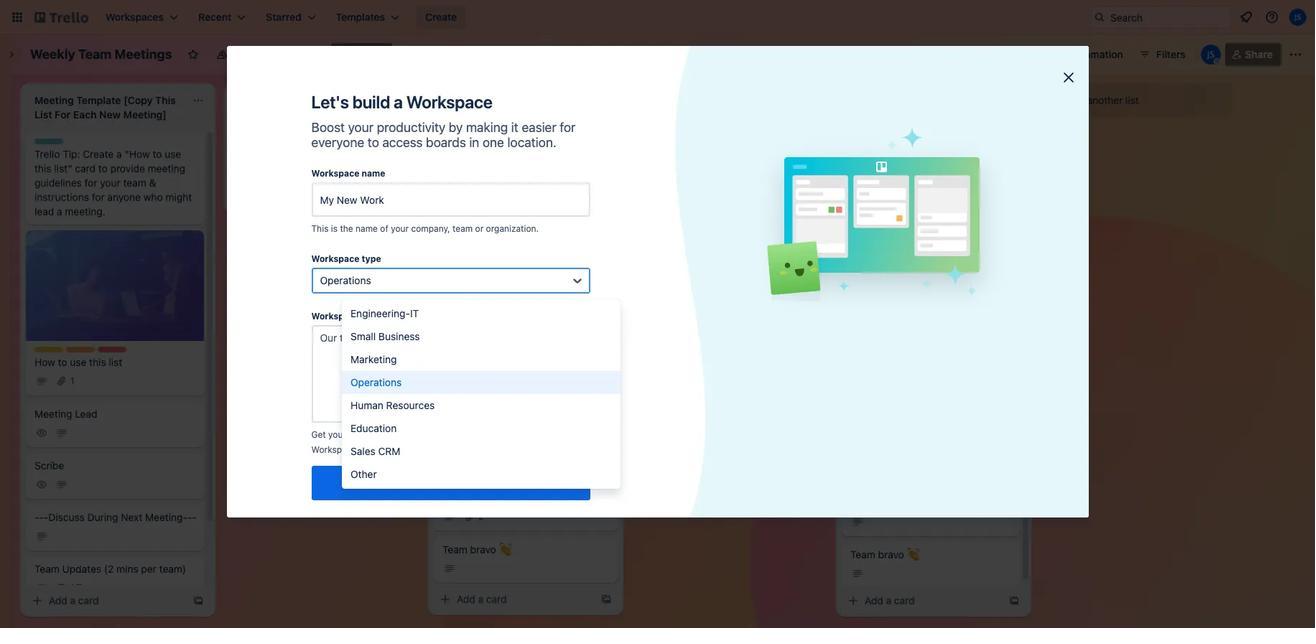 Task type: locate. For each thing, give the bounding box(es) containing it.
2 horizontal spatial meeting
[[647, 125, 684, 137]]

0 horizontal spatial meeting
[[34, 408, 72, 420]]

Search field
[[1106, 6, 1232, 28]]

0 horizontal spatial updates
[[62, 563, 101, 575]]

more...
[[443, 492, 475, 504]]

access
[[383, 135, 423, 150]]

1 horizontal spatial scribe link
[[638, 150, 822, 176]]

meeting up &
[[148, 162, 185, 175]]

team updates (2 mins per team) down organization. in the top of the page
[[443, 240, 594, 252]]

operations down 'workspace type'
[[320, 275, 371, 287]]

workspace left "visible"
[[234, 48, 287, 60]]

1 vertical spatial team updates (2 mins per team)
[[34, 563, 186, 575]]

pr
[[647, 292, 660, 304]]

1 vertical spatial operations
[[351, 377, 402, 389]]

meeting down how
[[34, 408, 72, 420]]

tip: inside trello tip: create a "how to use this list" card to provide meeting guidelines for your team & instructions for anyone who might lead a meeting.
[[63, 148, 80, 160]]

(2 inside team updates (2 mins per team) 6/6
[[716, 240, 726, 252]]

0 vertical spatial create
[[425, 11, 457, 23]]

meeting lead for influence
[[443, 125, 506, 137]]

add a card
[[661, 456, 711, 469], [457, 593, 507, 606], [49, 595, 99, 607], [865, 595, 915, 607]]

1 6/6 from the left
[[479, 259, 492, 270]]

1 vertical spatial name
[[356, 224, 378, 234]]

workspace inside button
[[234, 48, 287, 60]]

0 horizontal spatial ---discuss during next meeting--- link
[[26, 505, 204, 551]]

1 horizontal spatial team
[[453, 224, 473, 234]]

2 horizontal spatial 👏
[[907, 549, 920, 561]]

1 horizontal spatial next
[[529, 188, 551, 201]]

one
[[483, 135, 504, 150]]

0 horizontal spatial bravo
[[470, 544, 496, 556]]

2 horizontal spatial team bravo 👏
[[851, 549, 920, 561]]

bravo for left the team bravo 👏 link
[[470, 544, 496, 556]]

2 horizontal spatial per
[[753, 240, 769, 252]]

1 down how to use this list
[[70, 376, 74, 386]]

1 horizontal spatial meeting-
[[553, 188, 596, 201]]

making inside topic clusters - making our content more... clustery
[[517, 478, 551, 490]]

1 horizontal spatial per
[[549, 240, 565, 252]]

trello up meeting,
[[239, 134, 264, 146]]

2 6/6 from the left
[[683, 259, 696, 270]]

mins for 6/6
[[525, 240, 547, 252]]

1 vertical spatial making
[[517, 478, 551, 490]]

0 horizontal spatial next
[[121, 511, 142, 524]]

webinar post-mortem
[[647, 355, 749, 367]]

updates up 1/7
[[62, 563, 101, 575]]

remote work campaign: the scoop
[[851, 245, 986, 272]]

0 horizontal spatial meeting-
[[145, 511, 188, 524]]

meeting lead link
[[434, 119, 618, 144], [638, 119, 822, 144], [26, 401, 204, 447]]

add another list link
[[1045, 89, 1229, 112]]

0 vertical spatial use
[[165, 148, 181, 160]]

primary element
[[0, 0, 1316, 34]]

create from template… image
[[601, 594, 612, 606], [193, 596, 204, 607]]

1 horizontal spatial meeting
[[443, 125, 480, 137]]

next
[[529, 188, 551, 201], [733, 188, 755, 201], [121, 511, 142, 524]]

power-ups
[[985, 48, 1037, 60]]

this left the list"
[[34, 162, 51, 175]]

during for ---discuss during next meeting--- link to the left
[[87, 511, 118, 524]]

2 horizontal spatial updates
[[675, 240, 714, 252]]

workspace up small
[[312, 311, 360, 322]]

Previous Meetings ---> text field
[[230, 89, 388, 112]]

trello up the list"
[[34, 148, 60, 160]]

1 horizontal spatial lead
[[483, 125, 506, 137]]

2 horizontal spatial discuss
[[661, 188, 697, 201]]

workspace type
[[312, 254, 381, 264]]

-
[[239, 162, 243, 175], [443, 188, 447, 201], [447, 188, 452, 201], [452, 188, 457, 201], [596, 188, 600, 201], [600, 188, 605, 201], [647, 188, 651, 201], [651, 188, 656, 201], [656, 188, 661, 201], [800, 188, 804, 201], [804, 188, 809, 201], [510, 478, 515, 490], [34, 511, 39, 524], [39, 511, 44, 524], [44, 511, 48, 524], [187, 511, 192, 524], [192, 511, 197, 524]]

team bravo 👏 for rightmost the team bravo 👏 link
[[851, 549, 920, 561]]

meeting,
[[239, 148, 279, 160]]

0 horizontal spatial team)
[[159, 563, 186, 575]]

1 horizontal spatial team)
[[567, 240, 594, 252]]

team bravo 👏 for left the team bravo 👏 link
[[443, 544, 512, 556]]

1 vertical spatial update
[[765, 323, 799, 336]]

list right how
[[109, 356, 122, 368]]

1 horizontal spatial mins
[[525, 240, 547, 252]]

team updates (2 mins per team) up 1/7
[[34, 563, 186, 575]]

name left of
[[356, 224, 378, 234]]

1 horizontal spatial ---discuss during next meeting--- link
[[434, 182, 618, 228]]

team) for 6/6
[[567, 240, 594, 252]]

1 horizontal spatial create from template… image
[[601, 594, 612, 606]]

discuss for ---discuss during next meeting--- link to the left
[[48, 511, 85, 524]]

name
[[362, 168, 386, 179], [356, 224, 378, 234]]

0 vertical spatial 1
[[887, 279, 891, 290]]

words
[[471, 430, 496, 441]]

list inside "link"
[[1126, 94, 1140, 106]]

team)
[[567, 240, 594, 252], [772, 240, 799, 252], [159, 563, 186, 575]]

engineering-
[[351, 308, 410, 320]]

0 horizontal spatial mins
[[117, 563, 138, 575]]

6/6 up pr update
[[683, 259, 696, 270]]

discuss
[[457, 188, 493, 201], [661, 188, 697, 201], [48, 511, 85, 524]]

---discuss during next meeting--- link
[[434, 182, 618, 228], [638, 182, 822, 228], [26, 505, 204, 551]]

0 horizontal spatial 1
[[70, 376, 74, 386]]

making left 'it'
[[466, 120, 508, 135]]

workspace down is
[[312, 254, 360, 264]]

0 vertical spatial the
[[306, 148, 321, 160]]

is
[[331, 224, 338, 234]]

&
[[149, 177, 156, 189]]

strategic influence at work: training seminar takeaways link
[[434, 285, 618, 346]]

scribe link
[[638, 150, 822, 176], [26, 453, 204, 499]]

name down here. on the top left of the page
[[362, 168, 386, 179]]

meeting left one at the top of the page
[[443, 125, 480, 137]]

0 horizontal spatial the
[[306, 148, 321, 160]]

2 horizontal spatial lead
[[687, 125, 710, 137]]

updates down or
[[470, 240, 510, 252]]

mins
[[525, 240, 547, 252], [729, 240, 751, 252], [117, 563, 138, 575]]

team) inside team updates (2 mins per team) 6/6
[[772, 240, 799, 252]]

0 horizontal spatial list
[[109, 356, 122, 368]]

0 vertical spatial tip:
[[267, 134, 284, 146]]

update right conference
[[765, 323, 799, 336]]

tip: up meeting,
[[267, 134, 284, 146]]

add
[[1067, 94, 1085, 106], [661, 456, 680, 469], [457, 593, 476, 606], [49, 595, 67, 607], [865, 595, 884, 607]]

create from template… image for scribe
[[193, 596, 204, 607]]

0 horizontal spatial lead
[[75, 408, 97, 420]]

1 vertical spatial list
[[364, 148, 377, 160]]

0 horizontal spatial meeting
[[148, 162, 185, 175]]

team inside 'board name' text field
[[78, 47, 112, 62]]

trello
[[239, 134, 264, 146], [34, 148, 60, 160]]

team left or
[[453, 224, 473, 234]]

1 horizontal spatial making
[[517, 478, 551, 490]]

(2 for 1/7
[[104, 563, 114, 575]]

0 horizontal spatial scribe
[[34, 460, 64, 472]]

marketing
[[351, 354, 397, 366]]

here.
[[380, 148, 404, 160]]

optional
[[413, 311, 446, 322]]

0 horizontal spatial (2
[[104, 563, 114, 575]]

1 horizontal spatial (2
[[512, 240, 522, 252]]

to
[[368, 135, 379, 150], [153, 148, 162, 160], [98, 162, 108, 175], [58, 356, 67, 368]]

1 horizontal spatial during
[[496, 188, 526, 201]]

team inside trello tip: create a "how to use this list" card to provide meeting guidelines for your team & instructions for anyone who might lead a meeting.
[[123, 177, 146, 189]]

tip: inside trello tip: after you finish a meeting, drag the meeting list here. ->
[[267, 134, 284, 146]]

description
[[362, 311, 411, 322]]

1 vertical spatial scribe
[[34, 460, 64, 472]]

your down build
[[348, 120, 374, 135]]

topic clusters - making our content more... clustery
[[443, 478, 607, 504]]

1 horizontal spatial ---discuss during next meeting---
[[443, 188, 605, 201]]

---discuss during next meeting--- link up 1/7
[[26, 505, 204, 551]]

0 horizontal spatial use
[[70, 356, 86, 368]]

work
[[889, 245, 913, 257]]

1 horizontal spatial discuss
[[457, 188, 493, 201]]

continue button
[[312, 466, 590, 501]]

0 horizontal spatial trello
[[34, 148, 60, 160]]

next for ---discuss during next meeting--- link to the left
[[121, 511, 142, 524]]

mins for 1/7
[[117, 563, 138, 575]]

0 vertical spatial making
[[466, 120, 508, 135]]

2 horizontal spatial bravo
[[879, 549, 905, 561]]

power-
[[985, 48, 1019, 60]]

update right pr on the top
[[662, 292, 696, 304]]

trello inside trello tip: after you finish a meeting, drag the meeting list here. ->
[[239, 134, 264, 146]]

instructions
[[34, 191, 89, 203]]

0 vertical spatial for
[[560, 120, 576, 135]]

about
[[498, 430, 522, 441]]

lead down how to use this list
[[75, 408, 97, 420]]

might
[[166, 191, 192, 203]]

(2 for 6/6
[[512, 240, 522, 252]]

trello inside trello tip: create a "how to use this list" card to provide meeting guidelines for your team & instructions for anyone who might lead a meeting.
[[34, 148, 60, 160]]

Workspace name text field
[[312, 183, 590, 217]]

finish
[[332, 134, 357, 146]]

the right is
[[340, 224, 353, 234]]

---discuss during next meeting--- link up team updates (2 mins per team) 6/6
[[638, 182, 822, 228]]

it
[[410, 308, 419, 320]]

content
[[572, 478, 607, 490]]

0 horizontal spatial team
[[123, 177, 146, 189]]

2 vertical spatial for
[[92, 191, 105, 203]]

meeting lead link for influence
[[434, 119, 618, 144]]

team updates (2 mins per team)
[[443, 240, 594, 252], [34, 563, 186, 575]]

weekly team meetings
[[30, 47, 172, 62]]

0 horizontal spatial team updates (2 mins per team)
[[34, 563, 186, 575]]

1 horizontal spatial scribe
[[647, 157, 676, 169]]

jacob simon (jacobsimon16) image
[[1290, 9, 1307, 26]]

lead left 'it'
[[483, 125, 506, 137]]

sm image
[[443, 206, 457, 221], [443, 258, 457, 272], [55, 374, 69, 388], [34, 426, 49, 440], [55, 426, 69, 440], [34, 478, 49, 492], [55, 478, 69, 492], [443, 510, 457, 524], [851, 515, 865, 529], [34, 529, 49, 544], [851, 567, 865, 581], [34, 581, 49, 595], [55, 581, 69, 595], [438, 593, 453, 607], [30, 594, 45, 609]]

trello tip: after you finish a meeting, drag the meeting list here. ->
[[239, 134, 404, 175]]

workspace down everyone
[[312, 168, 360, 179]]

let's build a workspace
[[312, 92, 493, 112]]

continue
[[430, 477, 472, 489]]

Board name text field
[[23, 43, 179, 66]]

guidelines
[[34, 177, 82, 189]]

workspace for workspace type
[[312, 254, 360, 264]]

making
[[466, 120, 508, 135], [517, 478, 551, 490]]

Meeting Template [Copy This List For Each New Meeting] text field
[[26, 89, 184, 126]]

operations down the marketing
[[351, 377, 402, 389]]

tip: up the list"
[[63, 148, 80, 160]]

your right of
[[391, 224, 409, 234]]

meeting lead
[[443, 125, 506, 137], [647, 125, 710, 137], [34, 408, 97, 420]]

search image
[[1095, 11, 1106, 23]]

card inside trello tip: create a "how to use this list" card to provide meeting guidelines for your team & instructions for anyone who might lead a meeting.
[[75, 162, 96, 175]]

1 horizontal spatial meeting
[[324, 148, 361, 160]]

0 vertical spatial update
[[662, 292, 696, 304]]

mortem
[[713, 355, 749, 367]]

1 horizontal spatial team updates (2 mins per team)
[[443, 240, 594, 252]]

1 horizontal spatial create
[[425, 11, 457, 23]]

0 horizontal spatial tip:
[[63, 148, 80, 160]]

lead down january 23rd text box
[[687, 125, 710, 137]]

your up workspace.
[[328, 430, 346, 441]]

use
[[165, 148, 181, 160], [70, 356, 86, 368]]

0 horizontal spatial making
[[466, 120, 508, 135]]

your right about
[[524, 430, 542, 441]]

updates up pr update
[[675, 240, 714, 252]]

0 vertical spatial name
[[362, 168, 386, 179]]

meeting- for ---discuss during next meeting--- link to the left
[[145, 511, 188, 524]]

meeting lead link for update
[[638, 119, 822, 144]]

1 horizontal spatial meeting lead link
[[434, 119, 618, 144]]

1 horizontal spatial this
[[89, 356, 106, 368]]

scoop
[[851, 259, 880, 272]]

2 vertical spatial list
[[109, 356, 122, 368]]

1 horizontal spatial team bravo 👏 link
[[638, 400, 822, 446]]

per for 1/7
[[141, 563, 157, 575]]

this right how
[[89, 356, 106, 368]]

board link
[[331, 43, 393, 66]]

to inside boost your productivity by making it easier for everyone to access boards in one location.
[[368, 135, 379, 150]]

1 horizontal spatial use
[[165, 148, 181, 160]]

2 horizontal spatial (2
[[716, 240, 726, 252]]

lead
[[483, 125, 506, 137], [687, 125, 710, 137], [75, 408, 97, 420]]

your
[[348, 120, 374, 135], [100, 177, 121, 189], [391, 224, 409, 234], [328, 430, 346, 441], [524, 430, 542, 441]]

0 horizontal spatial 👏
[[499, 544, 512, 556]]

1 down work
[[887, 279, 891, 290]]

team bravo 👏
[[647, 407, 716, 419], [443, 544, 512, 556], [851, 549, 920, 561]]

---discuss during next meeting---
[[443, 188, 605, 201], [647, 188, 809, 201], [34, 511, 197, 524]]

list left here. on the top left of the page
[[364, 148, 377, 160]]

customize views image
[[400, 47, 414, 62]]

team bravo 👏 link
[[638, 400, 822, 446], [434, 537, 618, 583], [842, 542, 1021, 588]]

use right "how
[[165, 148, 181, 160]]

sm image
[[463, 258, 477, 272], [851, 277, 865, 292], [871, 277, 885, 292], [34, 374, 49, 388], [463, 510, 477, 524], [443, 562, 457, 576], [847, 594, 861, 609]]

clustery
[[478, 492, 515, 504]]

0 horizontal spatial discuss
[[48, 511, 85, 524]]

0 horizontal spatial team bravo 👏 link
[[434, 537, 618, 583]]

0 vertical spatial meeting
[[324, 148, 361, 160]]

(2
[[512, 240, 522, 252], [716, 240, 726, 252], [104, 563, 114, 575]]

tip:
[[267, 134, 284, 146], [63, 148, 80, 160]]

👏
[[703, 407, 716, 419], [499, 544, 512, 556], [907, 549, 920, 561]]

meeting down the finish
[[324, 148, 361, 160]]

1/7
[[70, 583, 82, 593]]

- inside topic clusters - making our content more... clustery
[[510, 478, 515, 490]]

meeting down january 23rd text box
[[647, 125, 684, 137]]

create button
[[417, 6, 466, 29]]

1 vertical spatial use
[[70, 356, 86, 368]]

list"
[[54, 162, 72, 175]]

making left our
[[517, 478, 551, 490]]

topic
[[443, 478, 468, 490]]

0 vertical spatial team
[[123, 177, 146, 189]]

2 horizontal spatial meeting lead
[[647, 125, 710, 137]]

trello tip: create a "how to use this list" card to provide meeting guidelines for your team & instructions for anyone who might lead a meeting.
[[34, 148, 192, 218]]

after
[[287, 134, 310, 146]]

bravo for rightmost the team bravo 👏 link
[[879, 549, 905, 561]]

tip: for after
[[267, 134, 284, 146]]

use right how
[[70, 356, 86, 368]]

0 vertical spatial trello
[[239, 134, 264, 146]]

2 horizontal spatial meeting lead link
[[638, 119, 822, 144]]

1 vertical spatial create
[[83, 148, 114, 160]]

show menu image
[[1289, 47, 1304, 62]]

create inside 'button'
[[425, 11, 457, 23]]

per
[[549, 240, 565, 252], [753, 240, 769, 252], [141, 563, 157, 575]]

to left the provide
[[98, 162, 108, 175]]

team) for 1/7
[[159, 563, 186, 575]]

the down you
[[306, 148, 321, 160]]

---discuss during next meeting--- link down location.
[[434, 182, 618, 228]]

to left here. on the top left of the page
[[368, 135, 379, 150]]

workspace for workspace name
[[312, 168, 360, 179]]

list
[[1126, 94, 1140, 106], [364, 148, 377, 160], [109, 356, 122, 368]]

6/6 down or
[[479, 259, 492, 270]]

list right 'another'
[[1126, 94, 1140, 106]]

0 vertical spatial list
[[1126, 94, 1140, 106]]

0 horizontal spatial per
[[141, 563, 157, 575]]

your up anyone
[[100, 177, 121, 189]]

lead
[[34, 206, 54, 218]]

team down the provide
[[123, 177, 146, 189]]

updates for 6/6
[[470, 240, 510, 252]]

1 horizontal spatial meeting lead
[[443, 125, 506, 137]]

meeting inside trello tip: after you finish a meeting, drag the meeting list here. ->
[[324, 148, 361, 160]]



Task type: describe. For each thing, give the bounding box(es) containing it.
lead for influence
[[483, 125, 506, 137]]

per for 6/6
[[549, 240, 565, 252]]

create inside trello tip: create a "how to use this list" card to provide meeting guidelines for your team & instructions for anyone who might lead a meeting.
[[83, 148, 114, 160]]

trello for trello tip: create a "how to use this list" card to provide meeting guidelines for your team & instructions for anyone who might lead a meeting.
[[34, 148, 60, 160]]

1 vertical spatial this
[[89, 356, 106, 368]]

share
[[1246, 48, 1273, 60]]

pr update
[[647, 292, 696, 304]]

1 horizontal spatial bravo
[[675, 407, 701, 419]]

add another list
[[1067, 94, 1140, 106]]

easier
[[522, 120, 557, 135]]

2 horizontal spatial ---discuss during next meeting---
[[647, 188, 809, 201]]

meeting inside trello tip: create a "how to use this list" card to provide meeting guidelines for your team & instructions for anyone who might lead a meeting.
[[148, 162, 185, 175]]

let's
[[312, 92, 349, 112]]

board
[[356, 48, 384, 60]]

other
[[351, 469, 377, 481]]

team updates (2 mins per team) for 6/6
[[443, 240, 594, 252]]

this inside trello tip: create a "how to use this list" card to provide meeting guidelines for your team & instructions for anyone who might lead a meeting.
[[34, 162, 51, 175]]

organization.
[[486, 224, 539, 234]]

with
[[428, 430, 445, 441]]

pr update link
[[638, 285, 822, 311]]

web summit conference update
[[647, 323, 799, 336]]

of
[[380, 224, 389, 234]]

0 vertical spatial operations
[[320, 275, 371, 287]]

list inside trello tip: after you finish a meeting, drag the meeting list here. ->
[[364, 148, 377, 160]]

training
[[575, 292, 612, 304]]

workspace up by in the left of the page
[[407, 92, 493, 112]]

who
[[144, 191, 163, 203]]

create from template… image for team updates (2 mins per team)
[[601, 594, 612, 606]]

updates inside team updates (2 mins per team) 6/6
[[675, 240, 714, 252]]

build
[[353, 92, 390, 112]]

strategic influence at work: training seminar takeaways
[[443, 292, 612, 318]]

👏 for left the team bravo 👏 link
[[499, 544, 512, 556]]

visible
[[289, 48, 320, 60]]

conference
[[708, 323, 762, 336]]

education
[[351, 423, 397, 435]]

boards
[[426, 135, 466, 150]]

on
[[389, 430, 399, 441]]

crm
[[378, 446, 401, 458]]

company,
[[411, 224, 450, 234]]

share button
[[1226, 43, 1282, 66]]

team updates (2 mins per team) 6/6
[[647, 240, 799, 270]]

2 horizontal spatial during
[[700, 188, 731, 201]]

2
[[479, 511, 484, 522]]

meeting lead for update
[[647, 125, 710, 137]]

updates for 1/7
[[62, 563, 101, 575]]

open information menu image
[[1266, 10, 1280, 24]]

Our team organizes everything here. text field
[[312, 326, 590, 423]]

it
[[512, 120, 519, 135]]

web
[[647, 323, 668, 336]]

to right "how
[[153, 148, 162, 160]]

1 horizontal spatial 👏
[[703, 407, 716, 419]]

this is the name of your company, team or organization.
[[312, 224, 539, 234]]

meeting for pr
[[647, 125, 684, 137]]

ups
[[1019, 48, 1037, 60]]

trello tip: after you finish a meeting, drag the meeting list here. -> link
[[230, 119, 414, 182]]

---discuss during next meeting--- link for influence
[[434, 182, 618, 228]]

clusters
[[470, 478, 507, 490]]

next for ---discuss during next meeting--- link associated with influence
[[529, 188, 551, 201]]

0 vertical spatial scribe
[[647, 157, 676, 169]]

>
[[243, 162, 249, 175]]

filters button
[[1135, 43, 1191, 66]]

type
[[362, 254, 381, 264]]

use inside trello tip: create a "how to use this list" card to provide meeting guidelines for your team & instructions for anyone who might lead a meeting.
[[165, 148, 181, 160]]

few
[[454, 430, 469, 441]]

filters
[[1157, 48, 1186, 60]]

0 horizontal spatial meeting lead
[[34, 408, 97, 420]]

0 horizontal spatial meeting lead link
[[26, 401, 204, 447]]

0 notifications image
[[1238, 9, 1256, 26]]

how to use this list
[[34, 356, 122, 368]]

1 horizontal spatial update
[[765, 323, 799, 336]]

or
[[475, 224, 484, 234]]

0 horizontal spatial scribe link
[[26, 453, 204, 499]]

for inside boost your productivity by making it easier for everyone to access boards in one location.
[[560, 120, 576, 135]]

meeting.
[[65, 206, 105, 218]]

to right how
[[58, 356, 67, 368]]

small business
[[351, 331, 420, 343]]

sales crm
[[351, 446, 401, 458]]

meeting for strategic
[[443, 125, 480, 137]]

the
[[968, 245, 986, 257]]

workspace.
[[312, 445, 359, 456]]

create from template… image
[[1009, 596, 1021, 607]]

---discuss during next meeting--- for ---discuss during next meeting--- link to the left
[[34, 511, 197, 524]]

trello tip: create a "how to use this list" card to provide meeting guidelines for your team & instructions for anyone who might lead a meeting. link
[[26, 133, 204, 225]]

the inside trello tip: after you finish a meeting, drag the meeting list here. ->
[[306, 148, 321, 160]]

our
[[554, 478, 569, 490]]

your inside boost your productivity by making it easier for everyone to access boards in one location.
[[348, 120, 374, 135]]

productivity
[[377, 120, 446, 135]]

lead for update
[[687, 125, 710, 137]]

remote
[[851, 245, 886, 257]]

making inside boost your productivity by making it easier for everyone to access boards in one location.
[[466, 120, 508, 135]]

boost your productivity by making it easier for everyone to access boards in one location.
[[312, 120, 576, 150]]

another
[[1088, 94, 1124, 106]]

automation
[[1069, 48, 1124, 60]]

members
[[349, 430, 387, 441]]

boost
[[312, 120, 345, 135]]

0 horizontal spatial update
[[662, 292, 696, 304]]

webinar
[[647, 355, 685, 367]]

January 30th text field
[[434, 89, 592, 112]]

work:
[[545, 292, 572, 304]]

post-
[[688, 355, 713, 367]]

---discuss during next meeting--- for ---discuss during next meeting--- link associated with influence
[[443, 188, 605, 201]]

anyone
[[107, 191, 141, 203]]

trello for trello tip: after you finish a meeting, drag the meeting list here. ->
[[239, 134, 264, 146]]

tip: for create
[[63, 148, 80, 160]]

add inside "link"
[[1067, 94, 1085, 106]]

this
[[312, 224, 329, 234]]

0 vertical spatial scribe link
[[638, 150, 822, 176]]

January 23rd text field
[[638, 89, 796, 112]]

human resources
[[351, 400, 435, 412]]

workspace visible button
[[208, 43, 328, 66]]

2 horizontal spatial next
[[733, 188, 755, 201]]

per inside team updates (2 mins per team) 6/6
[[753, 240, 769, 252]]

board
[[402, 430, 425, 441]]

mins inside team updates (2 mins per team) 6/6
[[729, 240, 751, 252]]

team updates (2 mins per team) for 1/7
[[34, 563, 186, 575]]

👏 for rightmost the team bravo 👏 link
[[907, 549, 920, 561]]

get your members on board with a few words about your workspace.
[[312, 430, 542, 456]]

how
[[34, 356, 55, 368]]

6/6 inside team updates (2 mins per team) 6/6
[[683, 259, 696, 270]]

your inside trello tip: create a "how to use this list" card to provide meeting guidelines for your team & instructions for anyone who might lead a meeting.
[[100, 177, 121, 189]]

1 vertical spatial the
[[340, 224, 353, 234]]

a inside get your members on board with a few words about your workspace.
[[447, 430, 452, 441]]

1 vertical spatial for
[[84, 177, 97, 189]]

discuss for ---discuss during next meeting--- link associated with influence
[[457, 188, 493, 201]]

meeting- for ---discuss during next meeting--- link associated with influence
[[553, 188, 596, 201]]

meetings
[[115, 47, 172, 62]]

during for ---discuss during next meeting--- link associated with influence
[[496, 188, 526, 201]]

business
[[379, 331, 420, 343]]

weekly
[[30, 47, 75, 62]]

2 horizontal spatial meeting-
[[757, 188, 800, 201]]

at
[[533, 292, 543, 304]]

you
[[313, 134, 329, 146]]

small
[[351, 331, 376, 343]]

- inside trello tip: after you finish a meeting, drag the meeting list here. ->
[[239, 162, 243, 175]]

---discuss during next meeting--- link for update
[[638, 182, 822, 228]]

takeaways
[[483, 306, 533, 318]]

1 vertical spatial 1
[[70, 376, 74, 386]]

workspace name
[[312, 168, 386, 179]]

1 horizontal spatial team bravo 👏
[[647, 407, 716, 419]]

1 vertical spatial team
[[453, 224, 473, 234]]

star or unstar board image
[[188, 49, 199, 60]]

web summit conference update link
[[638, 317, 822, 343]]

workspace visible
[[234, 48, 320, 60]]

everyone
[[312, 135, 365, 150]]

workspace description optional
[[312, 311, 446, 322]]

human
[[351, 400, 384, 412]]

get
[[312, 430, 326, 441]]

a inside trello tip: after you finish a meeting, drag the meeting list here. ->
[[360, 134, 365, 146]]

jacob simon (jacobsimon16) image
[[1201, 45, 1222, 65]]

seminar
[[443, 306, 481, 318]]

influence
[[487, 292, 530, 304]]

2 horizontal spatial team bravo 👏 link
[[842, 542, 1021, 588]]

workspace for workspace visible
[[234, 48, 287, 60]]

team inside team updates (2 mins per team) 6/6
[[647, 240, 672, 252]]



Task type: vqa. For each thing, say whether or not it's contained in the screenshot.
the Meeting Lead link to the right
yes



